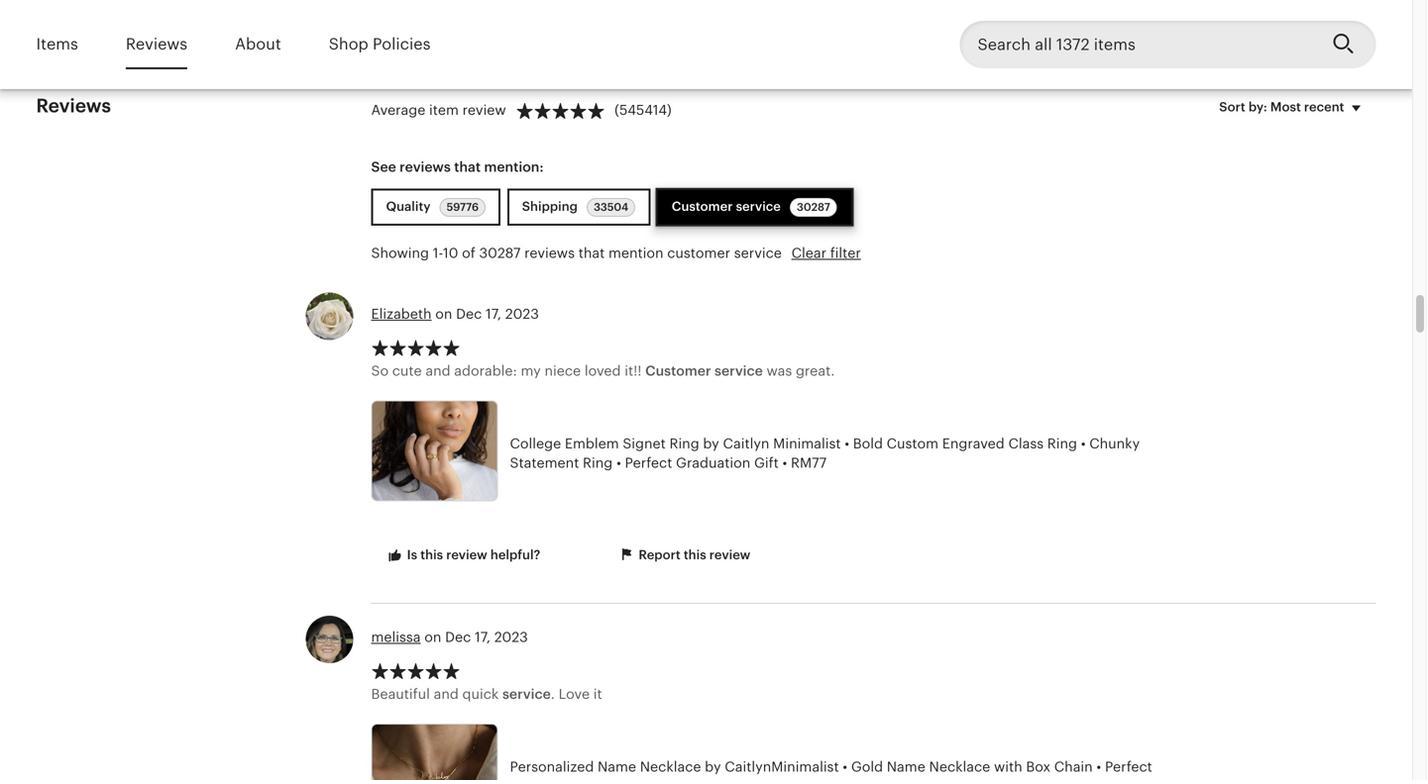 Task type: locate. For each thing, give the bounding box(es) containing it.
beautiful and quick service . love it
[[371, 687, 602, 703]]

review for average item review
[[462, 102, 506, 118]]

customer
[[667, 245, 730, 261]]

2023
[[505, 306, 539, 322], [494, 630, 528, 646]]

1 vertical spatial by
[[705, 760, 721, 775]]

this for report
[[684, 548, 706, 563]]

0 vertical spatial 30287
[[797, 201, 830, 213]]

nm81f91
[[721, 779, 780, 781]]

1 vertical spatial that
[[578, 245, 605, 261]]

•
[[845, 436, 849, 452], [1081, 436, 1086, 452], [616, 456, 621, 471], [782, 456, 787, 471], [843, 760, 847, 775], [1097, 760, 1101, 775], [588, 779, 593, 781], [712, 779, 717, 781]]

17, up adorable:
[[486, 306, 502, 322]]

30287 right the of
[[479, 245, 521, 261]]

perfect down the signet at the left of the page
[[625, 456, 672, 471]]

gift left for
[[510, 779, 535, 781]]

dec up adorable:
[[456, 306, 482, 322]]

• left rm77
[[782, 456, 787, 471]]

1 necklace from the left
[[640, 760, 701, 775]]

dec up quick
[[445, 630, 471, 646]]

0 horizontal spatial personalized
[[510, 760, 594, 775]]

and
[[426, 363, 451, 379], [434, 687, 459, 703]]

0 vertical spatial perfect
[[625, 456, 672, 471]]

0 vertical spatial by
[[703, 436, 719, 452]]

2 this from the left
[[684, 548, 706, 563]]

1 horizontal spatial personalized
[[596, 779, 680, 781]]

0 horizontal spatial 30287
[[479, 245, 521, 261]]

recent
[[1304, 100, 1344, 115]]

gold
[[851, 760, 883, 775]]

1 vertical spatial 30287
[[479, 245, 521, 261]]

caitlynminimalist
[[725, 760, 839, 775]]

0 vertical spatial on
[[435, 306, 452, 322]]

with
[[994, 760, 1022, 775]]

was
[[767, 363, 792, 379]]

on right melissa
[[424, 630, 441, 646]]

• left bold
[[845, 436, 849, 452]]

reviews down shipping at top
[[524, 245, 575, 261]]

college emblem signet ring by caitlyn minimalist • bold custom engraved class ring • chunky statement ring • perfect graduation gift • rm77
[[510, 436, 1140, 471]]

1 horizontal spatial 30287
[[797, 201, 830, 213]]

0 vertical spatial and
[[426, 363, 451, 379]]

shop policies
[[329, 35, 431, 53]]

personalized up for
[[510, 760, 594, 775]]

1 horizontal spatial that
[[578, 245, 605, 261]]

my
[[521, 363, 541, 379]]

0 vertical spatial personalized
[[510, 760, 594, 775]]

1 vertical spatial 17,
[[475, 630, 491, 646]]

2023 up beautiful and quick service . love it
[[494, 630, 528, 646]]

1 vertical spatial reviews
[[36, 95, 111, 116]]

mention:
[[484, 159, 544, 175]]

dec
[[456, 306, 482, 322], [445, 630, 471, 646]]

this right report
[[684, 548, 706, 563]]

gift left nm81f91
[[684, 779, 709, 781]]

average
[[371, 102, 425, 118]]

love
[[559, 687, 590, 703]]

name
[[598, 760, 636, 775], [887, 760, 925, 775]]

elizabeth
[[371, 306, 432, 322]]

1 horizontal spatial reviews
[[126, 35, 187, 53]]

mention
[[608, 245, 664, 261]]

30287 up clear
[[797, 201, 830, 213]]

on right elizabeth at the top left
[[435, 306, 452, 322]]

custom
[[887, 436, 939, 452]]

1 vertical spatial dec
[[445, 630, 471, 646]]

by
[[703, 436, 719, 452], [705, 760, 721, 775]]

0 vertical spatial 17,
[[486, 306, 502, 322]]

it!!
[[625, 363, 642, 379]]

2023 up my
[[505, 306, 539, 322]]

perfect
[[625, 456, 672, 471], [1105, 760, 1152, 775]]

gift
[[754, 456, 779, 471], [510, 779, 535, 781], [684, 779, 709, 781]]

17, up quick
[[475, 630, 491, 646]]

by up nm81f91
[[705, 760, 721, 775]]

personalized name necklace by caitlynminimalist • gold name necklace with box chain • perfect gift for her • personalized gift • nm81f91
[[510, 760, 1152, 781]]

1 vertical spatial perfect
[[1105, 760, 1152, 775]]

shipping
[[522, 199, 581, 214]]

0 vertical spatial customer
[[672, 199, 733, 214]]

personalized
[[510, 760, 594, 775], [596, 779, 680, 781]]

review left helpful?
[[446, 548, 487, 563]]

0 vertical spatial dec
[[456, 306, 482, 322]]

review right item
[[462, 102, 506, 118]]

reviews right see
[[400, 159, 451, 175]]

personalized name necklace by caitlynminimalist • gold name necklace with box chain • perfect gift for her • personalized gift • nm81f91 link
[[371, 724, 1154, 781]]

30287
[[797, 201, 830, 213], [479, 245, 521, 261]]

10
[[443, 245, 458, 261]]

graduation
[[676, 456, 750, 471]]

reviews
[[400, 159, 451, 175], [524, 245, 575, 261]]

minimalist
[[773, 436, 841, 452]]

personalized right her
[[596, 779, 680, 781]]

shop
[[329, 35, 368, 53]]

name right gold
[[887, 760, 925, 775]]

gift inside college emblem signet ring by caitlyn minimalist • bold custom engraved class ring • chunky statement ring • perfect graduation gift • rm77
[[754, 456, 779, 471]]

ring right class
[[1047, 436, 1077, 452]]

0 horizontal spatial reviews
[[36, 95, 111, 116]]

1 horizontal spatial ring
[[669, 436, 699, 452]]

customer up customer
[[672, 199, 733, 214]]

ring
[[669, 436, 699, 452], [1047, 436, 1077, 452], [583, 456, 613, 471]]

this
[[420, 548, 443, 563], [684, 548, 706, 563]]

report
[[639, 548, 681, 563]]

customer
[[672, 199, 733, 214], [645, 363, 711, 379]]

1 horizontal spatial name
[[887, 760, 925, 775]]

necklace
[[640, 760, 701, 775], [929, 760, 990, 775]]

1 vertical spatial 2023
[[494, 630, 528, 646]]

this right is
[[420, 548, 443, 563]]

is
[[407, 548, 417, 563]]

0 horizontal spatial necklace
[[640, 760, 701, 775]]

by inside the personalized name necklace by caitlynminimalist • gold name necklace with box chain • perfect gift for her • personalized gift • nm81f91
[[705, 760, 721, 775]]

0 horizontal spatial that
[[454, 159, 481, 175]]

so cute and adorable:  my niece loved it!! customer service was great.
[[371, 363, 835, 379]]

and right cute
[[426, 363, 451, 379]]

by up graduation
[[703, 436, 719, 452]]

0 horizontal spatial name
[[598, 760, 636, 775]]

.
[[551, 687, 555, 703]]

perfect right chain
[[1105, 760, 1152, 775]]

melissa link
[[371, 630, 421, 646]]

items
[[36, 35, 78, 53]]

1 this from the left
[[420, 548, 443, 563]]

1 horizontal spatial this
[[684, 548, 706, 563]]

customer right it!!
[[645, 363, 711, 379]]

adorable:
[[454, 363, 517, 379]]

review
[[462, 102, 506, 118], [446, 548, 487, 563], [709, 548, 751, 563]]

2 horizontal spatial ring
[[1047, 436, 1077, 452]]

17,
[[486, 306, 502, 322], [475, 630, 491, 646]]

customer service
[[672, 199, 784, 214]]

• down emblem
[[616, 456, 621, 471]]

this for is
[[420, 548, 443, 563]]

1 horizontal spatial reviews
[[524, 245, 575, 261]]

1 vertical spatial personalized
[[596, 779, 680, 781]]

reviews
[[126, 35, 187, 53], [36, 95, 111, 116]]

1 horizontal spatial necklace
[[929, 760, 990, 775]]

that left mention
[[578, 245, 605, 261]]

name down it
[[598, 760, 636, 775]]

great.
[[796, 363, 835, 379]]

0 vertical spatial reviews
[[400, 159, 451, 175]]

is this review helpful? button
[[371, 538, 555, 575]]

reviews link
[[126, 22, 187, 68]]

elizabeth link
[[371, 306, 432, 322]]

2 horizontal spatial gift
[[754, 456, 779, 471]]

1 horizontal spatial perfect
[[1105, 760, 1152, 775]]

quality
[[386, 199, 434, 214]]

1 vertical spatial on
[[424, 630, 441, 646]]

dec for elizabeth
[[456, 306, 482, 322]]

caitlyn
[[723, 436, 770, 452]]

0 horizontal spatial this
[[420, 548, 443, 563]]

that up 59776
[[454, 159, 481, 175]]

perfect inside the personalized name necklace by caitlynminimalist • gold name necklace with box chain • perfect gift for her • personalized gift • nm81f91
[[1105, 760, 1152, 775]]

that
[[454, 159, 481, 175], [578, 245, 605, 261]]

review right report
[[709, 548, 751, 563]]

2 necklace from the left
[[929, 760, 990, 775]]

on
[[435, 306, 452, 322], [424, 630, 441, 646]]

0 vertical spatial 2023
[[505, 306, 539, 322]]

on for elizabeth
[[435, 306, 452, 322]]

showing
[[371, 245, 429, 261]]

ring down emblem
[[583, 456, 613, 471]]

ring up graduation
[[669, 436, 699, 452]]

0 horizontal spatial perfect
[[625, 456, 672, 471]]

service
[[736, 199, 781, 214], [734, 245, 782, 261], [715, 363, 763, 379], [502, 687, 551, 703]]

showing 1-10 of 30287 reviews that mention customer service clear filter
[[371, 245, 861, 261]]

gift down caitlyn
[[754, 456, 779, 471]]

and left quick
[[434, 687, 459, 703]]



Task type: vqa. For each thing, say whether or not it's contained in the screenshot.
9
no



Task type: describe. For each thing, give the bounding box(es) containing it.
clear
[[791, 245, 827, 261]]

Search all 1372 items text field
[[960, 21, 1317, 68]]

bold
[[853, 436, 883, 452]]

0 vertical spatial reviews
[[126, 35, 187, 53]]

see reviews that mention:
[[371, 159, 544, 175]]

• right chain
[[1097, 760, 1101, 775]]

report this review
[[636, 548, 751, 563]]

chunky
[[1089, 436, 1140, 452]]

is this review helpful?
[[404, 548, 540, 563]]

2 name from the left
[[887, 760, 925, 775]]

box
[[1026, 760, 1051, 775]]

signet
[[623, 436, 666, 452]]

beautiful
[[371, 687, 430, 703]]

1-
[[433, 245, 443, 261]]

• right her
[[588, 779, 593, 781]]

sort by: most recent button
[[1204, 87, 1383, 128]]

loved
[[585, 363, 621, 379]]

items link
[[36, 22, 78, 68]]

so
[[371, 363, 389, 379]]

see
[[371, 159, 396, 175]]

melissa on dec 17, 2023
[[371, 630, 528, 646]]

most
[[1270, 100, 1301, 115]]

by inside college emblem signet ring by caitlyn minimalist • bold custom engraved class ring • chunky statement ring • perfect graduation gift • rm77
[[703, 436, 719, 452]]

cute
[[392, 363, 422, 379]]

review for is this review helpful?
[[446, 548, 487, 563]]

33504
[[594, 201, 628, 213]]

1 name from the left
[[598, 760, 636, 775]]

item
[[429, 102, 459, 118]]

on for melissa
[[424, 630, 441, 646]]

2023 for elizabeth on dec 17, 2023
[[505, 306, 539, 322]]

elizabeth on dec 17, 2023
[[371, 306, 539, 322]]

emblem
[[565, 436, 619, 452]]

1 vertical spatial customer
[[645, 363, 711, 379]]

• left gold
[[843, 760, 847, 775]]

statement
[[510, 456, 579, 471]]

for
[[538, 779, 557, 781]]

sort
[[1219, 100, 1245, 115]]

it
[[593, 687, 602, 703]]

report this review button
[[603, 538, 765, 575]]

college
[[510, 436, 561, 452]]

policies
[[373, 35, 431, 53]]

shop policies link
[[329, 22, 431, 68]]

1 horizontal spatial gift
[[684, 779, 709, 781]]

2023 for melissa on dec 17, 2023
[[494, 630, 528, 646]]

0 horizontal spatial reviews
[[400, 159, 451, 175]]

1 vertical spatial and
[[434, 687, 459, 703]]

filter
[[830, 245, 861, 261]]

17, for elizabeth on dec 17, 2023
[[486, 306, 502, 322]]

59776
[[447, 201, 479, 213]]

niece
[[545, 363, 581, 379]]

by:
[[1249, 100, 1267, 115]]

(545414)
[[615, 102, 672, 118]]

0 horizontal spatial gift
[[510, 779, 535, 781]]

melissa
[[371, 630, 421, 646]]

17, for melissa on dec 17, 2023
[[475, 630, 491, 646]]

her
[[560, 779, 584, 781]]

average item review
[[371, 102, 506, 118]]

perfect inside college emblem signet ring by caitlyn minimalist • bold custom engraved class ring • chunky statement ring • perfect graduation gift • rm77
[[625, 456, 672, 471]]

chain
[[1054, 760, 1093, 775]]

0 vertical spatial that
[[454, 159, 481, 175]]

college emblem signet ring by caitlyn minimalist • bold custom engraved class ring • chunky statement ring • perfect graduation gift • rm77 link
[[371, 401, 1154, 507]]

• left chunky
[[1081, 436, 1086, 452]]

sort by: most recent
[[1219, 100, 1344, 115]]

0 horizontal spatial ring
[[583, 456, 613, 471]]

• left nm81f91
[[712, 779, 717, 781]]

review for report this review
[[709, 548, 751, 563]]

clear filter link
[[791, 245, 861, 261]]

rm77
[[791, 456, 827, 471]]

quick
[[462, 687, 499, 703]]

about
[[235, 35, 281, 53]]

of
[[462, 245, 476, 261]]

1 vertical spatial reviews
[[524, 245, 575, 261]]

dec for melissa
[[445, 630, 471, 646]]

about link
[[235, 22, 281, 68]]

helpful?
[[490, 548, 540, 563]]

class
[[1008, 436, 1044, 452]]

engraved
[[942, 436, 1005, 452]]



